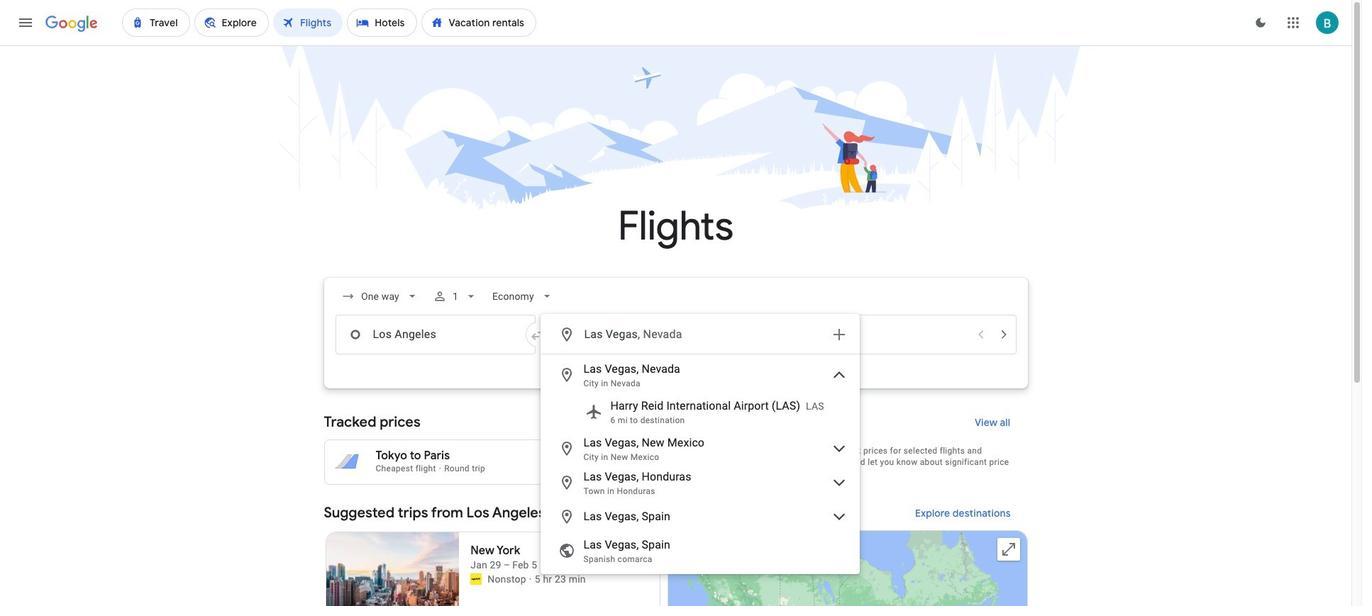 Task type: locate. For each thing, give the bounding box(es) containing it.
878 US dollars text field
[[635, 463, 658, 474]]

las vegas, spain option down las vegas, honduras option
[[541, 534, 859, 568]]

None text field
[[335, 315, 535, 355]]

las vegas, spain option
[[541, 500, 859, 534], [541, 534, 859, 568]]

Where else? text field
[[583, 318, 822, 352]]

list box
[[541, 355, 859, 574]]

toggle nearby airports for las vegas, spain image
[[830, 509, 847, 526]]

tracked prices region
[[324, 406, 1028, 485]]

destination, select multiple airports image
[[830, 326, 847, 343]]

Departure text field
[[786, 316, 968, 354]]

0 horizontal spatial  image
[[439, 464, 441, 474]]

1 vertical spatial  image
[[529, 573, 532, 587]]

main menu image
[[17, 14, 34, 31]]

suggested trips from los angeles region
[[324, 497, 1028, 607]]

 image inside tracked prices region
[[439, 464, 441, 474]]

0 vertical spatial  image
[[439, 464, 441, 474]]

None field
[[335, 284, 424, 309], [487, 284, 560, 309], [335, 284, 424, 309], [487, 284, 560, 309]]

harry reid international airport (las) (las) option
[[541, 392, 859, 432]]

1 horizontal spatial  image
[[529, 573, 532, 587]]

 image
[[439, 464, 441, 474], [529, 573, 532, 587]]

toggle nearby airports for las vegas, new mexico image
[[830, 441, 847, 458]]

enter your destination dialog
[[540, 314, 859, 575]]

1 las vegas, spain option from the top
[[541, 500, 859, 534]]

las vegas, spain option down "las vegas, new mexico" option
[[541, 500, 859, 534]]



Task type: describe. For each thing, give the bounding box(es) containing it.
spirit image
[[470, 574, 482, 585]]

777 US dollars text field
[[633, 449, 658, 463]]

toggle nearby airports for las vegas, honduras image
[[830, 475, 847, 492]]

las vegas, nevada option
[[541, 358, 859, 392]]

change appearance image
[[1244, 6, 1278, 40]]

las vegas, honduras option
[[541, 466, 859, 500]]

none text field inside flight 'search field'
[[335, 315, 535, 355]]

2 las vegas, spain option from the top
[[541, 534, 859, 568]]

 image inside suggested trips from los angeles region
[[529, 573, 532, 587]]

las vegas, new mexico option
[[541, 432, 859, 466]]

list box inside enter your destination dialog
[[541, 355, 859, 574]]

Flight search field
[[312, 278, 1039, 575]]

toggle nearby airports for las vegas, nevada image
[[830, 367, 847, 384]]



Task type: vqa. For each thing, say whether or not it's contained in the screenshot.
$158 84
no



